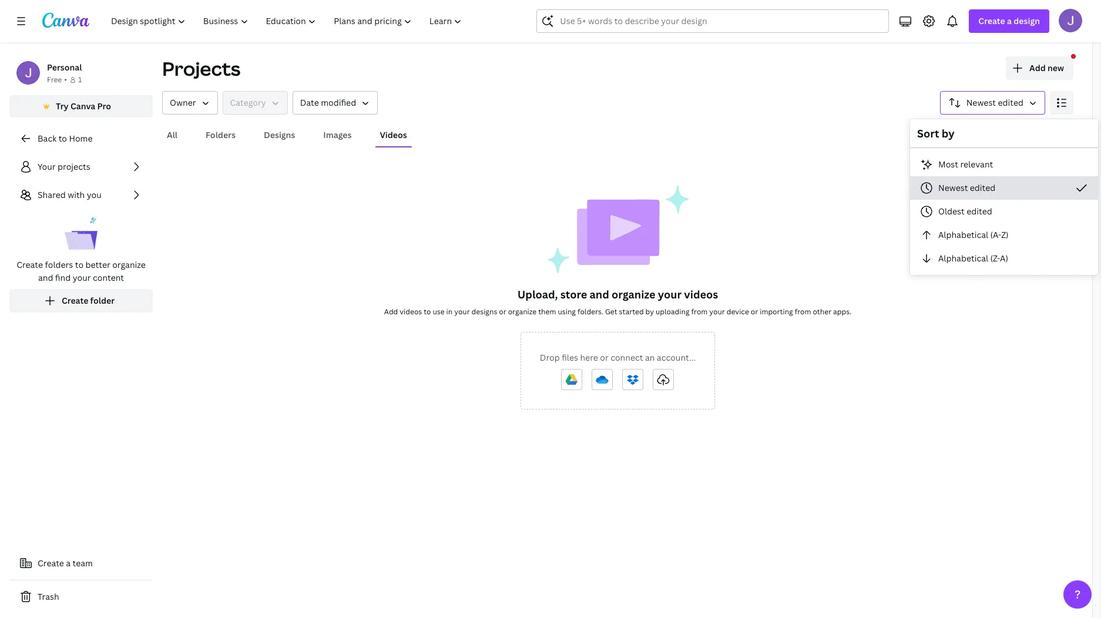 Task type: locate. For each thing, give the bounding box(es) containing it.
1 vertical spatial organize
[[612, 288, 656, 302]]

0 vertical spatial edited
[[999, 97, 1024, 108]]

0 horizontal spatial and
[[38, 272, 53, 283]]

•
[[64, 75, 67, 85]]

back to home link
[[9, 127, 153, 151]]

add
[[1030, 62, 1046, 73], [384, 307, 398, 317]]

(a-
[[991, 229, 1002, 240]]

folders button
[[201, 124, 241, 146]]

modified
[[321, 97, 356, 108]]

edited down add new dropdown button
[[999, 97, 1024, 108]]

edited for newest edited option
[[971, 182, 996, 193]]

a inside dropdown button
[[1008, 15, 1012, 26]]

0 horizontal spatial from
[[692, 307, 708, 317]]

1 horizontal spatial from
[[795, 307, 812, 317]]

1 vertical spatial alphabetical
[[939, 253, 989, 264]]

shared with you
[[38, 189, 102, 200]]

them
[[539, 307, 556, 317]]

folder
[[90, 295, 115, 306]]

0 horizontal spatial organize
[[112, 259, 146, 270]]

0 vertical spatial alphabetical
[[939, 229, 989, 240]]

2 from from the left
[[795, 307, 812, 317]]

to inside create folders to better organize and find your content
[[75, 259, 84, 270]]

0 vertical spatial organize
[[112, 259, 146, 270]]

videos
[[380, 129, 407, 141]]

alphabetical (a-z) option
[[911, 223, 1099, 247]]

0 horizontal spatial by
[[646, 307, 654, 317]]

from
[[692, 307, 708, 317], [795, 307, 812, 317]]

organize
[[112, 259, 146, 270], [612, 288, 656, 302], [508, 307, 537, 317]]

1 vertical spatial videos
[[400, 307, 422, 317]]

home
[[69, 133, 93, 144]]

1 horizontal spatial videos
[[685, 288, 719, 302]]

most relevant option
[[911, 153, 1099, 176]]

1 vertical spatial add
[[384, 307, 398, 317]]

with
[[68, 189, 85, 200]]

1 horizontal spatial organize
[[508, 307, 537, 317]]

list
[[9, 155, 153, 313]]

and inside upload, store and organize your videos add videos to use in your designs or organize them using folders. get started by uploading from your device or importing from other apps.
[[590, 288, 610, 302]]

started
[[619, 307, 644, 317]]

shared
[[38, 189, 66, 200]]

organize down upload,
[[508, 307, 537, 317]]

date
[[300, 97, 319, 108]]

by right started
[[646, 307, 654, 317]]

create inside create folders to better organize and find your content
[[17, 259, 43, 270]]

or right here
[[600, 352, 609, 363]]

1 alphabetical from the top
[[939, 229, 989, 240]]

create left folders
[[17, 259, 43, 270]]

edited up alphabetical (a-z)
[[967, 206, 993, 217]]

1 horizontal spatial and
[[590, 288, 610, 302]]

try canva pro
[[56, 101, 111, 112]]

(z-
[[991, 253, 1001, 264]]

2 alphabetical from the top
[[939, 253, 989, 264]]

or
[[499, 307, 507, 317], [751, 307, 759, 317], [600, 352, 609, 363]]

add left use
[[384, 307, 398, 317]]

and inside create folders to better organize and find your content
[[38, 272, 53, 283]]

edited down relevant
[[971, 182, 996, 193]]

alphabetical down alphabetical (a-z)
[[939, 253, 989, 264]]

add new
[[1030, 62, 1065, 73]]

videos
[[685, 288, 719, 302], [400, 307, 422, 317]]

None search field
[[537, 9, 890, 33]]

0 vertical spatial newest edited
[[967, 97, 1024, 108]]

create a team
[[38, 558, 93, 569]]

and left find
[[38, 272, 53, 283]]

connect
[[611, 352, 643, 363]]

a left design
[[1008, 15, 1012, 26]]

1 vertical spatial by
[[646, 307, 654, 317]]

create left design
[[979, 15, 1006, 26]]

0 vertical spatial a
[[1008, 15, 1012, 26]]

videos left use
[[400, 307, 422, 317]]

0 horizontal spatial add
[[384, 307, 398, 317]]

0 horizontal spatial or
[[499, 307, 507, 317]]

Date modified button
[[293, 91, 378, 115]]

oldest edited button
[[911, 200, 1099, 223]]

2 horizontal spatial or
[[751, 307, 759, 317]]

2 vertical spatial edited
[[967, 206, 993, 217]]

alphabetical down oldest edited
[[939, 229, 989, 240]]

your right find
[[73, 272, 91, 283]]

0 horizontal spatial to
[[59, 133, 67, 144]]

videos up uploading
[[685, 288, 719, 302]]

newest edited down most relevant
[[939, 182, 996, 193]]

here
[[581, 352, 598, 363]]

and
[[38, 272, 53, 283], [590, 288, 610, 302]]

add left new
[[1030, 62, 1046, 73]]

your projects
[[38, 161, 90, 172]]

1 vertical spatial newest edited
[[939, 182, 996, 193]]

from left "other"
[[795, 307, 812, 317]]

a inside button
[[66, 558, 71, 569]]

apps.
[[834, 307, 852, 317]]

1 vertical spatial edited
[[971, 182, 996, 193]]

create down find
[[62, 295, 88, 306]]

or right "designs"
[[499, 307, 507, 317]]

newest inside button
[[939, 182, 969, 193]]

device
[[727, 307, 750, 317]]

design
[[1014, 15, 1041, 26]]

newest edited option
[[911, 176, 1099, 200]]

0 horizontal spatial a
[[66, 558, 71, 569]]

and up folders.
[[590, 288, 610, 302]]

or right device
[[751, 307, 759, 317]]

sort by list box
[[911, 153, 1099, 270]]

add inside add new dropdown button
[[1030, 62, 1046, 73]]

to right back
[[59, 133, 67, 144]]

by inside upload, store and organize your videos add videos to use in your designs or organize them using folders. get started by uploading from your device or importing from other apps.
[[646, 307, 654, 317]]

you
[[87, 189, 102, 200]]

a
[[1008, 15, 1012, 26], [66, 558, 71, 569]]

newest
[[967, 97, 997, 108], [939, 182, 969, 193]]

from right uploading
[[692, 307, 708, 317]]

create for create folder
[[62, 295, 88, 306]]

store
[[561, 288, 588, 302]]

create inside dropdown button
[[979, 15, 1006, 26]]

your
[[38, 161, 56, 172]]

2 horizontal spatial to
[[424, 307, 431, 317]]

1 horizontal spatial to
[[75, 259, 84, 270]]

edited inside 'button'
[[967, 206, 993, 217]]

newest edited inside the sort by button
[[967, 97, 1024, 108]]

1 vertical spatial newest
[[939, 182, 969, 193]]

organize up content
[[112, 259, 146, 270]]

alphabetical
[[939, 229, 989, 240], [939, 253, 989, 264]]

most relevant button
[[911, 153, 1099, 176]]

newest edited down add new dropdown button
[[967, 97, 1024, 108]]

Owner button
[[162, 91, 218, 115]]

1 vertical spatial to
[[75, 259, 84, 270]]

a left team
[[66, 558, 71, 569]]

0 vertical spatial add
[[1030, 62, 1046, 73]]

2 vertical spatial to
[[424, 307, 431, 317]]

0 vertical spatial and
[[38, 272, 53, 283]]

a for design
[[1008, 15, 1012, 26]]

edited inside button
[[971, 182, 996, 193]]

your
[[73, 272, 91, 283], [658, 288, 682, 302], [455, 307, 470, 317], [710, 307, 725, 317]]

personal
[[47, 62, 82, 73]]

folders.
[[578, 307, 604, 317]]

0 vertical spatial newest
[[967, 97, 997, 108]]

1 vertical spatial and
[[590, 288, 610, 302]]

newest edited inside newest edited button
[[939, 182, 996, 193]]

oldest
[[939, 206, 965, 217]]

0 vertical spatial by
[[942, 126, 955, 141]]

to left use
[[424, 307, 431, 317]]

create for create folders to better organize and find your content
[[17, 259, 43, 270]]

your left device
[[710, 307, 725, 317]]

to left better
[[75, 259, 84, 270]]

by right the sort
[[942, 126, 955, 141]]

newest edited button
[[911, 176, 1099, 200]]

1 horizontal spatial add
[[1030, 62, 1046, 73]]

create left team
[[38, 558, 64, 569]]

to
[[59, 133, 67, 144], [75, 259, 84, 270], [424, 307, 431, 317]]

0 vertical spatial to
[[59, 133, 67, 144]]

Sort by button
[[941, 91, 1046, 115]]

find
[[55, 272, 71, 283]]

1 horizontal spatial a
[[1008, 15, 1012, 26]]

1 vertical spatial a
[[66, 558, 71, 569]]

designs button
[[259, 124, 300, 146]]

your projects link
[[9, 155, 153, 179]]

organize up started
[[612, 288, 656, 302]]

0 horizontal spatial videos
[[400, 307, 422, 317]]

team
[[73, 558, 93, 569]]

newest edited
[[967, 97, 1024, 108], [939, 182, 996, 193]]



Task type: describe. For each thing, give the bounding box(es) containing it.
Search search field
[[561, 10, 866, 32]]

drop
[[540, 352, 560, 363]]

better
[[86, 259, 110, 270]]

create folder button
[[9, 289, 153, 313]]

other
[[813, 307, 832, 317]]

your right in on the left of the page
[[455, 307, 470, 317]]

alphabetical (a-z)
[[939, 229, 1009, 240]]

create for create a team
[[38, 558, 64, 569]]

all
[[167, 129, 178, 141]]

an
[[645, 352, 655, 363]]

images button
[[319, 124, 357, 146]]

create a team button
[[9, 552, 153, 576]]

1
[[78, 75, 82, 85]]

projects
[[162, 56, 241, 81]]

a for team
[[66, 558, 71, 569]]

alphabetical (z-a)
[[939, 253, 1009, 264]]

free
[[47, 75, 62, 85]]

get
[[606, 307, 618, 317]]

trash
[[38, 591, 59, 603]]

alphabetical for alphabetical (a-z)
[[939, 229, 989, 240]]

in
[[447, 307, 453, 317]]

2 horizontal spatial organize
[[612, 288, 656, 302]]

alphabetical (z-a) option
[[911, 247, 1099, 270]]

create folders to better organize and find your content
[[17, 259, 146, 283]]

create folder
[[62, 295, 115, 306]]

try
[[56, 101, 69, 112]]

1 horizontal spatial by
[[942, 126, 955, 141]]

add inside upload, store and organize your videos add videos to use in your designs or organize them using folders. get started by uploading from your device or importing from other apps.
[[384, 307, 398, 317]]

0 vertical spatial videos
[[685, 288, 719, 302]]

list containing your projects
[[9, 155, 153, 313]]

newest inside the sort by button
[[967, 97, 997, 108]]

z)
[[1002, 229, 1009, 240]]

importing
[[760, 307, 794, 317]]

content
[[93, 272, 124, 283]]

images
[[324, 129, 352, 141]]

uploading
[[656, 307, 690, 317]]

sort by
[[918, 126, 955, 141]]

try canva pro button
[[9, 95, 153, 118]]

create a design button
[[970, 9, 1050, 33]]

canva
[[71, 101, 95, 112]]

to inside upload, store and organize your videos add videos to use in your designs or organize them using folders. get started by uploading from your device or importing from other apps.
[[424, 307, 431, 317]]

folders
[[45, 259, 73, 270]]

oldest edited option
[[911, 200, 1099, 223]]

most
[[939, 159, 959, 170]]

trash link
[[9, 586, 153, 609]]

relevant
[[961, 159, 994, 170]]

back
[[38, 133, 57, 144]]

add new button
[[1007, 56, 1074, 80]]

oldest edited
[[939, 206, 993, 217]]

drop files here or connect an account...
[[540, 352, 696, 363]]

a)
[[1001, 253, 1009, 264]]

videos button
[[375, 124, 412, 146]]

alphabetical (a-z) button
[[911, 223, 1099, 247]]

account...
[[657, 352, 696, 363]]

alphabetical for alphabetical (z-a)
[[939, 253, 989, 264]]

jacob simon image
[[1059, 9, 1083, 32]]

date modified
[[300, 97, 356, 108]]

upload, store and organize your videos add videos to use in your designs or organize them using folders. get started by uploading from your device or importing from other apps.
[[384, 288, 852, 317]]

create for create a design
[[979, 15, 1006, 26]]

sort
[[918, 126, 940, 141]]

designs
[[472, 307, 498, 317]]

category
[[230, 97, 266, 108]]

1 from from the left
[[692, 307, 708, 317]]

back to home
[[38, 133, 93, 144]]

shared with you link
[[9, 183, 153, 207]]

1 horizontal spatial or
[[600, 352, 609, 363]]

folders
[[206, 129, 236, 141]]

use
[[433, 307, 445, 317]]

using
[[558, 307, 576, 317]]

organize inside create folders to better organize and find your content
[[112, 259, 146, 270]]

edited for the oldest edited option
[[967, 206, 993, 217]]

alphabetical (z-a) button
[[911, 247, 1099, 270]]

top level navigation element
[[103, 9, 472, 33]]

all button
[[162, 124, 182, 146]]

your inside create folders to better organize and find your content
[[73, 272, 91, 283]]

projects
[[58, 161, 90, 172]]

edited inside the sort by button
[[999, 97, 1024, 108]]

free •
[[47, 75, 67, 85]]

new
[[1048, 62, 1065, 73]]

files
[[562, 352, 579, 363]]

create a design
[[979, 15, 1041, 26]]

designs
[[264, 129, 295, 141]]

your up uploading
[[658, 288, 682, 302]]

most relevant
[[939, 159, 994, 170]]

upload,
[[518, 288, 558, 302]]

owner
[[170, 97, 196, 108]]

2 vertical spatial organize
[[508, 307, 537, 317]]

Category button
[[223, 91, 288, 115]]

pro
[[97, 101, 111, 112]]



Task type: vqa. For each thing, say whether or not it's contained in the screenshot.
bottommost organize
yes



